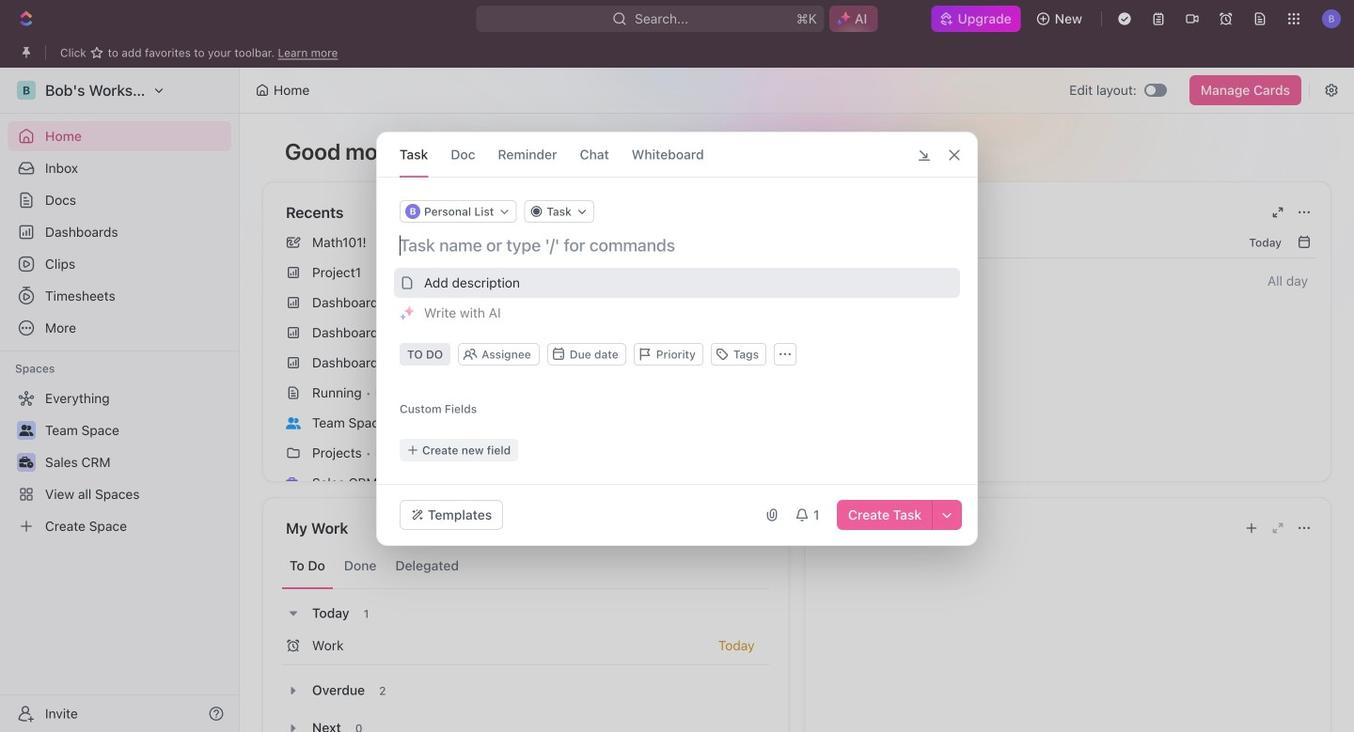 Task type: describe. For each thing, give the bounding box(es) containing it.
business time image
[[286, 478, 301, 490]]



Task type: locate. For each thing, give the bounding box(es) containing it.
tree
[[8, 384, 231, 542]]

user group image
[[286, 417, 301, 429]]

sidebar navigation
[[0, 68, 240, 733]]

tab list
[[282, 544, 770, 590]]

Task name or type '/' for commands text field
[[400, 234, 958, 257]]

dialog
[[376, 132, 978, 546]]

tree inside sidebar navigation
[[8, 384, 231, 542]]



Task type: vqa. For each thing, say whether or not it's contained in the screenshot.
"Dialog"
yes



